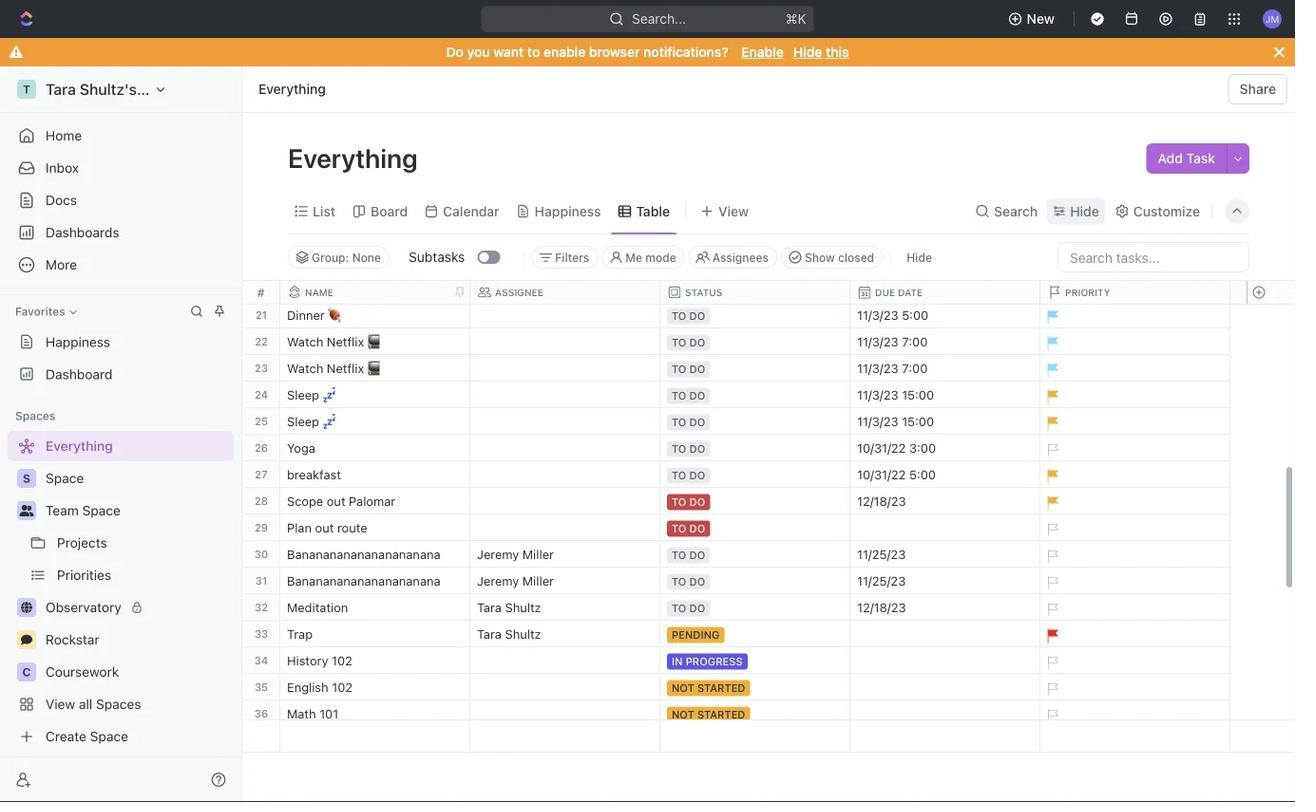 Task type: vqa. For each thing, say whether or not it's contained in the screenshot.


Task type: describe. For each thing, give the bounding box(es) containing it.
mode
[[645, 251, 676, 264]]

1 11/3/23 15:00 cell from the top
[[851, 382, 1041, 408]]

6 to do from the top
[[672, 443, 705, 456]]

globe image
[[21, 602, 32, 614]]

out for route
[[315, 521, 334, 535]]

1 banananananananananana from the top
[[287, 548, 441, 562]]

11/25/23 for 11/25/23 cell corresponding to 1st jeremy miller cell from the bottom of the page to do cell
[[857, 574, 906, 589]]

filters button
[[532, 246, 598, 269]]

8 set priority element from the top
[[1038, 702, 1066, 731]]

press space to select this row. row containing to do
[[470, 515, 1231, 545]]

view button
[[694, 189, 756, 234]]

spaces inside tree
[[96, 697, 141, 713]]

tara shultz's workspace, , element
[[17, 80, 36, 99]]

subtasks
[[409, 249, 465, 265]]

math 101
[[287, 707, 338, 722]]

in progress cell
[[660, 648, 851, 674]]

to do cell for 2nd 12/18/23 cell from the bottom
[[660, 488, 851, 514]]

2 7:00 from the top
[[902, 362, 928, 376]]

1 horizontal spatial happiness
[[535, 203, 601, 219]]

press space to select this row. row containing history 102
[[242, 648, 470, 675]]

1 vertical spatial everything
[[288, 142, 423, 173]]

user group image
[[19, 506, 34, 517]]

view all spaces link
[[8, 690, 230, 720]]

1 15:00 from the top
[[902, 388, 934, 402]]

11/3/23 5:00 cell
[[851, 302, 1041, 328]]

10/31/22 5:00 cell
[[851, 462, 1041, 487]]

english
[[287, 681, 328, 695]]

to do cell for 2nd 11/3/23 15:00 cell
[[660, 409, 851, 434]]

c
[[22, 666, 31, 679]]

plan
[[287, 521, 312, 535]]

📺 for 23
[[368, 362, 380, 376]]

this
[[826, 44, 849, 60]]

comment image
[[21, 635, 32, 646]]

tara shultz's workspace
[[46, 80, 219, 98]]

status
[[685, 287, 723, 298]]

24
[[255, 389, 268, 401]]

jm
[[1266, 13, 1279, 24]]

to do cell for 2nd 12/18/23 cell from the top
[[660, 595, 851, 621]]

set priority image for second set priority element
[[1038, 516, 1066, 545]]

watch for 22
[[287, 335, 323, 349]]

1 horizontal spatial happiness link
[[531, 198, 601, 225]]

do you want to enable browser notifications? enable hide this
[[446, 44, 849, 60]]

35
[[255, 681, 268, 694]]

new
[[1027, 11, 1055, 27]]

favorites button
[[8, 300, 84, 323]]

subtasks button
[[401, 242, 477, 273]]

table
[[636, 203, 670, 219]]

tara shultz for pending
[[477, 628, 541, 642]]

💤 for 25
[[323, 415, 335, 429]]

english 102
[[287, 681, 353, 695]]

10/31/22 for 10/31/22 3:00
[[857, 441, 906, 456]]

yoga
[[287, 441, 315, 456]]

plan out route
[[287, 521, 367, 535]]

sleep for 25
[[287, 415, 319, 429]]

to do cell for 1st 11/3/23 7:00 cell from the top of the page
[[660, 329, 851, 354]]

docs
[[46, 192, 77, 208]]

search button
[[969, 198, 1044, 225]]

3 set priority element from the top
[[1038, 543, 1066, 571]]

31
[[255, 575, 267, 587]]

assignee button
[[470, 286, 660, 299]]

group:
[[312, 251, 349, 264]]

4 set priority element from the top
[[1038, 569, 1066, 598]]

0 vertical spatial space
[[46, 471, 84, 487]]

102 for history 102
[[332, 654, 352, 669]]

to do cell for 1st 11/3/23 7:00 cell from the bottom
[[660, 355, 851, 381]]

9 do from the top
[[689, 523, 705, 535]]

space for create
[[90, 729, 128, 745]]

#
[[257, 286, 265, 299]]

home link
[[8, 121, 234, 151]]

team
[[46, 503, 79, 519]]

22
[[255, 335, 268, 348]]

10/31/22 3:00 cell
[[851, 435, 1041, 461]]

hide inside hide button
[[907, 251, 932, 264]]

due date
[[875, 287, 923, 298]]

task
[[1187, 151, 1215, 166]]

dashboard
[[46, 367, 113, 382]]

create space
[[46, 729, 128, 745]]

netflix for 23
[[327, 362, 364, 376]]

7 to do from the top
[[672, 470, 705, 482]]

rockstar link
[[46, 625, 230, 656]]

share button
[[1228, 74, 1288, 105]]

you
[[467, 44, 490, 60]]

priority column header
[[1041, 281, 1234, 304]]

watch for 23
[[287, 362, 323, 376]]

5 11/3/23 from the top
[[857, 415, 899, 429]]

10 to do from the top
[[672, 550, 705, 562]]

do for 11/25/23 cell corresponding to 1st jeremy miller cell from the bottom of the page
[[689, 576, 705, 589]]

8 to do from the top
[[672, 497, 705, 509]]

press space to select this row. row containing math 101
[[242, 701, 470, 728]]

2 not started from the top
[[672, 709, 745, 722]]

out for palomar
[[327, 495, 345, 509]]

observatory
[[46, 600, 121, 616]]

filters
[[555, 251, 589, 264]]

jeremy miller for 1st jeremy miller cell from the bottom of the page
[[477, 574, 554, 589]]

tara inside sidebar navigation
[[46, 80, 76, 98]]

shultz's
[[80, 80, 137, 98]]

1 started from the top
[[697, 683, 745, 695]]

29
[[255, 522, 268, 534]]

9 to do cell from the top
[[660, 515, 851, 541]]

to do cell for 10/31/22 3:00 cell
[[660, 435, 851, 461]]

Search tasks... text field
[[1059, 243, 1249, 272]]

do for 11/25/23 cell for second jeremy miller cell from the bottom
[[689, 550, 705, 562]]

everything inside sidebar navigation
[[46, 439, 113, 454]]

1 jeremy miller cell from the top
[[470, 542, 660, 567]]

0 horizontal spatial happiness link
[[8, 327, 234, 357]]

27
[[255, 468, 268, 481]]

sleep 💤 for 24
[[287, 388, 335, 402]]

press space to select this row. row containing 11/3/23 5:00
[[470, 302, 1231, 332]]

in
[[672, 656, 683, 669]]

date
[[898, 287, 923, 298]]

math
[[287, 707, 316, 722]]

customize
[[1134, 203, 1200, 219]]

team space
[[46, 503, 121, 519]]

due
[[875, 287, 895, 298]]

do for 2nd 12/18/23 cell from the bottom
[[689, 497, 705, 509]]

jeremy miller for second jeremy miller cell from the bottom
[[477, 548, 554, 562]]

press space to select this row. row containing 10/31/22 3:00
[[470, 435, 1231, 465]]

create space link
[[8, 722, 230, 753]]

breakfast
[[287, 468, 341, 482]]

view for view
[[718, 203, 749, 219]]

inbox
[[46, 160, 79, 176]]

1 7:00 from the top
[[902, 335, 928, 349]]

want
[[493, 44, 524, 60]]

11/3/23 for 1st 11/3/23 7:00 cell from the bottom
[[857, 362, 899, 376]]

grid containing dinner 🍖
[[234, 281, 1295, 754]]

shultz for pending
[[505, 628, 541, 642]]

# row
[[242, 281, 474, 304]]

customize button
[[1109, 198, 1206, 225]]

due date column header
[[851, 281, 1044, 305]]

sleep 💤 for 25
[[287, 415, 335, 429]]

watch netflix 📺 for 22
[[287, 335, 380, 349]]

priorities link
[[57, 561, 230, 591]]

21
[[256, 309, 267, 321]]

12/18/23 for 2nd 12/18/23 cell from the bottom
[[857, 495, 906, 509]]

share
[[1240, 81, 1276, 97]]

jm button
[[1257, 4, 1288, 34]]

enable
[[741, 44, 784, 60]]

row inside grid
[[470, 281, 1234, 305]]

in progress
[[672, 656, 743, 669]]

11/3/23 5:00
[[857, 308, 929, 323]]

0 vertical spatial hide
[[793, 44, 822, 60]]

miller for second jeremy miller cell from the bottom
[[523, 548, 554, 562]]

everything link for space, , element
[[8, 431, 230, 462]]

set priority image for third set priority element from the bottom
[[1038, 649, 1066, 678]]

11/25/23 cell for second jeremy miller cell from the bottom
[[851, 542, 1041, 567]]

board
[[371, 203, 408, 219]]

2 started from the top
[[697, 709, 745, 722]]

1 12/18/23 cell from the top
[[851, 488, 1041, 514]]

calendar
[[443, 203, 500, 219]]

coursework, , element
[[17, 663, 36, 682]]

team space link
[[46, 496, 230, 526]]

enable
[[544, 44, 586, 60]]

tara shultz cell for pending
[[470, 621, 660, 647]]

not for not started's set priority icon
[[672, 709, 694, 722]]



Task type: locate. For each thing, give the bounding box(es) containing it.
5:00 down date
[[902, 308, 929, 323]]

0 vertical spatial watch netflix 📺
[[287, 335, 380, 349]]

1 vertical spatial tara
[[477, 601, 502, 615]]

1 vertical spatial sleep 💤
[[287, 415, 335, 429]]

1 vertical spatial view
[[46, 697, 75, 713]]

💤 right 24 at left
[[323, 388, 335, 402]]

2 shultz from the top
[[505, 628, 541, 642]]

11/25/23 for to do cell associated with 11/25/23 cell for second jeremy miller cell from the bottom
[[857, 548, 906, 562]]

not started cell for 2nd set priority element from the bottom
[[660, 675, 851, 700]]

press space to select this row. row containing dinner 🍖
[[242, 302, 470, 329]]

do for 10/31/22 5:00 cell
[[689, 470, 705, 482]]

jeremy for second jeremy miller cell from the bottom
[[477, 548, 519, 562]]

25
[[255, 415, 268, 428]]

12 to do cell from the top
[[660, 595, 851, 621]]

status button
[[660, 286, 851, 299]]

status column header
[[660, 281, 854, 304]]

4 to do cell from the top
[[660, 382, 851, 408]]

0 horizontal spatial view
[[46, 697, 75, 713]]

tara shultz cell
[[470, 595, 660, 621], [470, 621, 660, 647]]

meditation
[[287, 601, 348, 615]]

34
[[254, 655, 268, 667]]

0 vertical spatial banananananananananana
[[287, 548, 441, 562]]

do for 1st 11/3/23 7:00 cell from the bottom
[[689, 363, 705, 376]]

0 vertical spatial jeremy
[[477, 548, 519, 562]]

0 vertical spatial out
[[327, 495, 345, 509]]

jeremy
[[477, 548, 519, 562], [477, 574, 519, 589]]

10/31/22 inside cell
[[857, 441, 906, 456]]

favorites
[[15, 305, 65, 318]]

0 vertical spatial view
[[718, 203, 749, 219]]

4 set priority image from the top
[[1038, 569, 1066, 598]]

1 not started from the top
[[672, 683, 745, 695]]

scope out palomar
[[287, 495, 396, 509]]

table link
[[632, 198, 670, 225]]

set priority image
[[1038, 596, 1066, 624], [1038, 702, 1066, 731]]

history 102
[[287, 654, 352, 669]]

11 to do from the top
[[672, 576, 705, 589]]

2 to do from the top
[[672, 337, 705, 349]]

0 vertical spatial 5:00
[[902, 308, 929, 323]]

jeremy miller
[[477, 548, 554, 562], [477, 574, 554, 589]]

board link
[[367, 198, 408, 225]]

space
[[46, 471, 84, 487], [82, 503, 121, 519], [90, 729, 128, 745]]

0 horizontal spatial happiness
[[46, 335, 110, 350]]

observatory link
[[46, 593, 230, 623]]

12 do from the top
[[689, 603, 705, 615]]

11/25/23 cell for 1st jeremy miller cell from the bottom of the page
[[851, 568, 1041, 594]]

11 do from the top
[[689, 576, 705, 589]]

notifications?
[[644, 44, 728, 60]]

1 vertical spatial happiness link
[[8, 327, 234, 357]]

closed
[[838, 251, 874, 264]]

0 vertical spatial 💤
[[323, 388, 335, 402]]

1 watch from the top
[[287, 335, 323, 349]]

0 vertical spatial netflix
[[327, 335, 364, 349]]

32
[[255, 602, 268, 614]]

2 12/18/23 from the top
[[857, 601, 906, 615]]

1 vertical spatial 11/25/23 cell
[[851, 568, 1041, 594]]

2 vertical spatial everything
[[46, 439, 113, 454]]

0 vertical spatial sleep
[[287, 388, 319, 402]]

1 vertical spatial 📺
[[368, 362, 380, 376]]

to do cell for 11/25/23 cell corresponding to 1st jeremy miller cell from the bottom of the page
[[660, 568, 851, 594]]

more button
[[8, 250, 234, 280]]

0 vertical spatial not
[[672, 683, 694, 695]]

0 vertical spatial 11/3/23 15:00 cell
[[851, 382, 1041, 408]]

search...
[[632, 11, 686, 27]]

1 vertical spatial started
[[697, 709, 745, 722]]

press space to select this row. row containing meditation
[[242, 595, 470, 621]]

0 vertical spatial started
[[697, 683, 745, 695]]

set priority image
[[1038, 436, 1066, 465], [1038, 516, 1066, 545], [1038, 543, 1066, 571], [1038, 569, 1066, 598], [1038, 649, 1066, 678], [1038, 676, 1066, 704]]

0 vertical spatial sleep 💤
[[287, 388, 335, 402]]

0 vertical spatial happiness link
[[531, 198, 601, 225]]

hide inside hide dropdown button
[[1070, 203, 1099, 219]]

0 vertical spatial 10/31/22
[[857, 441, 906, 456]]

1 vertical spatial 102
[[332, 681, 353, 695]]

1 vertical spatial not
[[672, 709, 694, 722]]

10/31/22 up 10/31/22 5:00
[[857, 441, 906, 456]]

1 tara shultz from the top
[[477, 601, 541, 615]]

1 12/18/23 from the top
[[857, 495, 906, 509]]

assignees button
[[689, 246, 777, 269]]

0 horizontal spatial everything link
[[8, 431, 230, 462]]

tara shultz cell for to do
[[470, 595, 660, 621]]

2 11/25/23 from the top
[[857, 574, 906, 589]]

4 11/3/23 from the top
[[857, 388, 899, 402]]

0 vertical spatial set priority image
[[1038, 596, 1066, 624]]

tree containing everything
[[8, 431, 234, 753]]

0 vertical spatial 7:00
[[902, 335, 928, 349]]

33
[[255, 628, 268, 640]]

me
[[626, 251, 642, 264]]

1 shultz from the top
[[505, 601, 541, 615]]

view for view all spaces
[[46, 697, 75, 713]]

1 11/25/23 from the top
[[857, 548, 906, 562]]

dashboards
[[46, 225, 119, 240]]

6 set priority image from the top
[[1038, 676, 1066, 704]]

7 set priority element from the top
[[1038, 676, 1066, 704]]

tree inside sidebar navigation
[[8, 431, 234, 753]]

1 vertical spatial jeremy miller
[[477, 574, 554, 589]]

8 do from the top
[[689, 497, 705, 509]]

happiness link up dashboard link
[[8, 327, 234, 357]]

2 11/3/23 15:00 from the top
[[857, 415, 934, 429]]

press space to select this row. row containing breakfast
[[242, 462, 470, 488]]

1 vertical spatial 5:00
[[909, 468, 936, 482]]

5 to do from the top
[[672, 417, 705, 429]]

2 banananananananananana from the top
[[287, 574, 441, 589]]

shultz for to do
[[505, 601, 541, 615]]

view up assignees button
[[718, 203, 749, 219]]

2 do from the top
[[689, 337, 705, 349]]

2 miller from the top
[[523, 574, 554, 589]]

1 102 from the top
[[332, 654, 352, 669]]

11/3/23 7:00 cell
[[851, 329, 1041, 354], [851, 355, 1041, 381]]

dinner 🍖
[[287, 308, 341, 323]]

list link
[[309, 198, 335, 225]]

0 horizontal spatial spaces
[[15, 410, 55, 423]]

28
[[255, 495, 268, 507]]

0 vertical spatial tara shultz cell
[[470, 595, 660, 621]]

2 watch from the top
[[287, 362, 323, 376]]

4 to do from the top
[[672, 390, 705, 402]]

23
[[255, 362, 268, 374]]

add task
[[1158, 151, 1215, 166]]

5 to do cell from the top
[[660, 409, 851, 434]]

2 sleep from the top
[[287, 415, 319, 429]]

tara for pending
[[477, 628, 502, 642]]

2 11/3/23 7:00 from the top
[[857, 362, 928, 376]]

2 horizontal spatial hide
[[1070, 203, 1099, 219]]

36
[[254, 708, 268, 720]]

0 vertical spatial happiness
[[535, 203, 601, 219]]

1 vertical spatial sleep
[[287, 415, 319, 429]]

space inside 'link'
[[82, 503, 121, 519]]

1 10/31/22 from the top
[[857, 441, 906, 456]]

everything link for grid containing dinner 🍖
[[254, 78, 331, 101]]

1 vertical spatial not started cell
[[660, 701, 851, 727]]

space down view all spaces link
[[90, 729, 128, 745]]

11/25/23 cell
[[851, 542, 1041, 567], [851, 568, 1041, 594]]

2 vertical spatial tara
[[477, 628, 502, 642]]

1 vertical spatial happiness
[[46, 335, 110, 350]]

out right plan
[[315, 521, 334, 535]]

press space to select this row. row containing yoga
[[242, 435, 470, 462]]

1 horizontal spatial hide
[[907, 251, 932, 264]]

press space to select this row. row containing scope out palomar
[[242, 488, 470, 515]]

26
[[255, 442, 268, 454]]

1 vertical spatial hide
[[1070, 203, 1099, 219]]

10/31/22 down 10/31/22 3:00
[[857, 468, 906, 482]]

show closed
[[805, 251, 874, 264]]

not started cell
[[660, 675, 851, 700], [660, 701, 851, 727]]

banananananananananana up meditation
[[287, 574, 441, 589]]

palomar
[[349, 495, 396, 509]]

happiness up the filters dropdown button
[[535, 203, 601, 219]]

not started cell for first set priority element from the bottom of the grid containing dinner 🍖
[[660, 701, 851, 727]]

do for 11/3/23 5:00 cell
[[689, 310, 705, 323]]

2 not from the top
[[672, 709, 694, 722]]

11/3/23 7:00 for 1st 11/3/23 7:00 cell from the top of the page
[[857, 335, 928, 349]]

tara for to do
[[477, 601, 502, 615]]

0 vertical spatial 📺
[[368, 335, 380, 349]]

grid
[[234, 281, 1295, 754]]

1 jeremy from the top
[[477, 548, 519, 562]]

1 vertical spatial 11/3/23 15:00
[[857, 415, 934, 429]]

📺 for 22
[[368, 335, 380, 349]]

10 do from the top
[[689, 550, 705, 562]]

tara shultz for to do
[[477, 601, 541, 615]]

2 not started cell from the top
[[660, 701, 851, 727]]

due date button
[[851, 287, 1041, 300]]

5 do from the top
[[689, 417, 705, 429]]

space up projects
[[82, 503, 121, 519]]

to do cell
[[660, 302, 851, 328], [660, 329, 851, 354], [660, 355, 851, 381], [660, 382, 851, 408], [660, 409, 851, 434], [660, 435, 851, 461], [660, 462, 851, 487], [660, 488, 851, 514], [660, 515, 851, 541], [660, 542, 851, 567], [660, 568, 851, 594], [660, 595, 851, 621]]

cell
[[470, 302, 660, 328], [470, 329, 660, 354], [470, 355, 660, 381], [470, 382, 660, 408], [470, 409, 660, 434], [470, 435, 660, 461], [470, 462, 660, 487], [470, 488, 660, 514], [470, 515, 660, 541], [851, 515, 1041, 541], [851, 621, 1041, 647], [470, 648, 660, 674], [851, 648, 1041, 674], [470, 675, 660, 700], [851, 675, 1041, 700], [470, 701, 660, 727], [851, 701, 1041, 727]]

1 vertical spatial space
[[82, 503, 121, 519]]

1 vertical spatial netflix
[[327, 362, 364, 376]]

2 15:00 from the top
[[902, 415, 934, 429]]

name column header
[[280, 281, 474, 304]]

1 vertical spatial 12/18/23
[[857, 601, 906, 615]]

1 horizontal spatial spaces
[[96, 697, 141, 713]]

10/31/22 5:00
[[857, 468, 936, 482]]

happiness link up the filters dropdown button
[[531, 198, 601, 225]]

0 horizontal spatial hide
[[793, 44, 822, 60]]

do for 1st 11/3/23 7:00 cell from the top of the page
[[689, 337, 705, 349]]

do
[[446, 44, 464, 60]]

11/3/23 for 11/3/23 5:00 cell
[[857, 308, 899, 323]]

view left the all
[[46, 697, 75, 713]]

1 vertical spatial 11/3/23 7:00
[[857, 362, 928, 376]]

watch netflix 📺
[[287, 335, 380, 349], [287, 362, 380, 376]]

2 11/3/23 7:00 cell from the top
[[851, 355, 1041, 381]]

6 set priority element from the top
[[1038, 649, 1066, 678]]

1 set priority element from the top
[[1038, 436, 1066, 465]]

none
[[352, 251, 381, 264]]

view inside view button
[[718, 203, 749, 219]]

row containing assignee
[[470, 281, 1234, 305]]

set priority image for 6th set priority element from the bottom of the grid containing dinner 🍖
[[1038, 543, 1066, 571]]

0 vertical spatial 11/3/23 7:00
[[857, 335, 928, 349]]

watch netflix 📺 for 23
[[287, 362, 380, 376]]

6 to do cell from the top
[[660, 435, 851, 461]]

to do cell for 11/3/23 5:00 cell
[[660, 302, 851, 328]]

1 vertical spatial 7:00
[[902, 362, 928, 376]]

1 vertical spatial 10/31/22
[[857, 468, 906, 482]]

t
[[23, 83, 30, 96]]

1 vertical spatial not started
[[672, 709, 745, 722]]

10/31/22 inside cell
[[857, 468, 906, 482]]

🍖
[[328, 308, 341, 323]]

2 tara shultz cell from the top
[[470, 621, 660, 647]]

10/31/22 for 10/31/22 5:00
[[857, 468, 906, 482]]

3:00
[[909, 441, 936, 456]]

2 📺 from the top
[[368, 362, 380, 376]]

1 miller from the top
[[523, 548, 554, 562]]

2 sleep 💤 from the top
[[287, 415, 335, 429]]

7:00
[[902, 335, 928, 349], [902, 362, 928, 376]]

1 sleep from the top
[[287, 388, 319, 402]]

banananananananananana down route in the bottom of the page
[[287, 548, 441, 562]]

1 to do from the top
[[672, 310, 705, 323]]

tara
[[46, 80, 76, 98], [477, 601, 502, 615], [477, 628, 502, 642]]

row
[[470, 281, 1234, 305]]

1 vertical spatial tara shultz
[[477, 628, 541, 642]]

dashboards link
[[8, 218, 234, 248]]

5:00 down 3:00
[[909, 468, 936, 482]]

5:00 for 11/3/23 5:00
[[902, 308, 929, 323]]

2 jeremy miller cell from the top
[[470, 568, 660, 594]]

11/3/23 7:00 for 1st 11/3/23 7:00 cell from the bottom
[[857, 362, 928, 376]]

sleep right 24 at left
[[287, 388, 319, 402]]

inbox link
[[8, 153, 234, 183]]

coursework
[[46, 665, 119, 680]]

everything
[[258, 81, 326, 97], [288, 142, 423, 173], [46, 439, 113, 454]]

1 vertical spatial 💤
[[323, 415, 335, 429]]

0 vertical spatial 11/3/23 15:00
[[857, 388, 934, 402]]

s
[[23, 472, 30, 486]]

0 vertical spatial not started
[[672, 683, 745, 695]]

add
[[1158, 151, 1183, 166]]

0 vertical spatial miller
[[523, 548, 554, 562]]

1 netflix from the top
[[327, 335, 364, 349]]

view inside view all spaces link
[[46, 697, 75, 713]]

3 set priority image from the top
[[1038, 543, 1066, 571]]

1 vertical spatial spaces
[[96, 697, 141, 713]]

1 💤 from the top
[[323, 388, 335, 402]]

add task button
[[1147, 143, 1227, 174]]

12/18/23 for 2nd 12/18/23 cell from the top
[[857, 601, 906, 615]]

2 11/25/23 cell from the top
[[851, 568, 1041, 594]]

2 vertical spatial space
[[90, 729, 128, 745]]

0 vertical spatial 102
[[332, 654, 352, 669]]

not
[[672, 683, 694, 695], [672, 709, 694, 722]]

⌘k
[[786, 11, 806, 27]]

history
[[287, 654, 328, 669]]

to do cell for 10/31/22 5:00 cell
[[660, 462, 851, 487]]

1 vertical spatial jeremy
[[477, 574, 519, 589]]

💤 up breakfast
[[323, 415, 335, 429]]

2 netflix from the top
[[327, 362, 364, 376]]

1 vertical spatial tara shultz cell
[[470, 621, 660, 647]]

3 to do cell from the top
[[660, 355, 851, 381]]

0 vertical spatial not started cell
[[660, 675, 851, 700]]

2 set priority element from the top
[[1038, 516, 1066, 545]]

1 11/25/23 cell from the top
[[851, 542, 1041, 567]]

out up plan out route on the bottom
[[327, 495, 345, 509]]

happiness up 'dashboard'
[[46, 335, 110, 350]]

1 vertical spatial 15:00
[[902, 415, 934, 429]]

happiness
[[535, 203, 601, 219], [46, 335, 110, 350]]

1 jeremy miller from the top
[[477, 548, 554, 562]]

projects link
[[57, 528, 230, 559]]

calendar link
[[439, 198, 500, 225]]

me mode button
[[602, 246, 685, 269]]

press space to select this row. row containing 10/31/22 5:00
[[470, 462, 1231, 491]]

1 11/3/23 7:00 from the top
[[857, 335, 928, 349]]

space, , element
[[17, 469, 36, 488]]

do
[[689, 310, 705, 323], [689, 337, 705, 349], [689, 363, 705, 376], [689, 390, 705, 402], [689, 417, 705, 429], [689, 443, 705, 456], [689, 470, 705, 482], [689, 497, 705, 509], [689, 523, 705, 535], [689, 550, 705, 562], [689, 576, 705, 589], [689, 603, 705, 615]]

2 12/18/23 cell from the top
[[851, 595, 1041, 621]]

to do cell for second 11/3/23 15:00 cell from the bottom
[[660, 382, 851, 408]]

sleep for 24
[[287, 388, 319, 402]]

9 to do from the top
[[672, 523, 705, 535]]

11 to do cell from the top
[[660, 568, 851, 594]]

💤
[[323, 388, 335, 402], [323, 415, 335, 429]]

set priority image for not started
[[1038, 702, 1066, 731]]

do for 10/31/22 3:00 cell
[[689, 443, 705, 456]]

1 11/3/23 15:00 from the top
[[857, 388, 934, 402]]

0 vertical spatial jeremy miller
[[477, 548, 554, 562]]

0 vertical spatial everything
[[258, 81, 326, 97]]

1 vertical spatial out
[[315, 521, 334, 535]]

1 vertical spatial set priority image
[[1038, 702, 1066, 731]]

rockstar
[[46, 632, 99, 648]]

hide left this
[[793, 44, 822, 60]]

2 watch netflix 📺 from the top
[[287, 362, 380, 376]]

netflix for 22
[[327, 335, 364, 349]]

0 vertical spatial jeremy miller cell
[[470, 542, 660, 567]]

scope
[[287, 495, 323, 509]]

2 10/31/22 from the top
[[857, 468, 906, 482]]

sidebar navigation
[[0, 67, 246, 803]]

spaces down 'dashboard'
[[15, 410, 55, 423]]

1 vertical spatial banananananananananana
[[287, 574, 441, 589]]

assignee column header
[[470, 281, 664, 304]]

0 vertical spatial 11/3/23 7:00 cell
[[851, 329, 1041, 354]]

jeremy for 1st jeremy miller cell from the bottom of the page
[[477, 574, 519, 589]]

to do cell for 11/25/23 cell for second jeremy miller cell from the bottom
[[660, 542, 851, 567]]

102 up 101
[[332, 681, 353, 695]]

priority
[[1065, 287, 1110, 298]]

102 right history
[[332, 654, 352, 669]]

not for 2nd set priority element from the bottom set priority image
[[672, 683, 694, 695]]

1 vertical spatial shultz
[[505, 628, 541, 642]]

0 vertical spatial 12/18/23
[[857, 495, 906, 509]]

press space to select this row. row
[[242, 302, 470, 329], [470, 302, 1231, 332], [1237, 302, 1285, 329], [242, 329, 470, 355], [470, 329, 1231, 358], [1237, 329, 1285, 355], [242, 355, 470, 382], [470, 355, 1231, 385], [1237, 355, 1285, 382], [242, 382, 470, 409], [470, 382, 1231, 411], [1237, 382, 1285, 409], [242, 409, 470, 435], [470, 409, 1231, 438], [1237, 409, 1285, 435], [242, 435, 470, 462], [470, 435, 1231, 465], [1237, 435, 1285, 462], [242, 462, 470, 488], [470, 462, 1231, 491], [1237, 462, 1285, 488], [242, 488, 470, 515], [470, 488, 1231, 518], [1237, 488, 1285, 515], [242, 515, 470, 542], [470, 515, 1231, 545], [1237, 515, 1285, 542], [234, 542, 470, 568], [470, 542, 1231, 571], [1237, 542, 1285, 568], [242, 568, 470, 595], [470, 568, 1231, 598], [1237, 568, 1285, 595], [242, 595, 470, 621], [470, 595, 1231, 624], [1237, 595, 1285, 621], [242, 621, 470, 648], [470, 621, 1231, 651], [1237, 621, 1285, 648], [242, 648, 470, 675], [470, 648, 1231, 678], [1237, 648, 1285, 675], [242, 675, 470, 701], [470, 675, 1231, 704], [1237, 675, 1285, 701], [242, 701, 470, 728], [470, 701, 1231, 731], [1237, 701, 1285, 728], [242, 721, 470, 754], [470, 721, 1231, 754], [1247, 721, 1294, 754]]

all
[[79, 697, 92, 713]]

0 vertical spatial 15:00
[[902, 388, 934, 402]]

12 to do from the top
[[672, 603, 705, 615]]

1 📺 from the top
[[368, 335, 380, 349]]

press space to select this row. row containing 12/18/23
[[470, 488, 1231, 518]]

5:00 for 10/31/22 5:00
[[909, 468, 936, 482]]

spaces up create space link
[[96, 697, 141, 713]]

2 102 from the top
[[332, 681, 353, 695]]

2 tara shultz from the top
[[477, 628, 541, 642]]

more
[[46, 257, 77, 273]]

102 for english 102
[[332, 681, 353, 695]]

set priority image for fourth set priority element from the top
[[1038, 569, 1066, 598]]

0 vertical spatial 11/25/23
[[857, 548, 906, 562]]

show closed button
[[781, 246, 883, 269]]

12/18/23 cell
[[851, 488, 1041, 514], [851, 595, 1041, 621]]

set priority image for first set priority element from the top of the grid containing dinner 🍖
[[1038, 436, 1066, 465]]

1 11/3/23 from the top
[[857, 308, 899, 323]]

1 watch netflix 📺 from the top
[[287, 335, 380, 349]]

sleep 💤 right 24 at left
[[287, 388, 335, 402]]

coursework link
[[46, 658, 230, 688]]

2 💤 from the top
[[323, 415, 335, 429]]

2 set priority image from the top
[[1038, 702, 1066, 731]]

sleep up the yoga
[[287, 415, 319, 429]]

priority button
[[1041, 286, 1231, 299]]

3 11/3/23 from the top
[[857, 362, 899, 376]]

browser
[[589, 44, 640, 60]]

happiness inside sidebar navigation
[[46, 335, 110, 350]]

dropdown menu image
[[851, 721, 1040, 753]]

2 11/3/23 15:00 cell from the top
[[851, 409, 1041, 434]]

jeremy miller cell
[[470, 542, 660, 567], [470, 568, 660, 594]]

5 set priority element from the top
[[1038, 596, 1066, 624]]

3 do from the top
[[689, 363, 705, 376]]

pending cell
[[660, 621, 851, 647]]

assignees
[[712, 251, 769, 264]]

space up the 'team'
[[46, 471, 84, 487]]

4 do from the top
[[689, 390, 705, 402]]

set priority element
[[1038, 436, 1066, 465], [1038, 516, 1066, 545], [1038, 543, 1066, 571], [1038, 569, 1066, 598], [1038, 596, 1066, 624], [1038, 649, 1066, 678], [1038, 676, 1066, 704], [1038, 702, 1066, 731]]

0 vertical spatial tara
[[46, 80, 76, 98]]

5 set priority image from the top
[[1038, 649, 1066, 678]]

1 vertical spatial watch netflix 📺
[[287, 362, 380, 376]]

dinner
[[287, 308, 325, 323]]

tree
[[8, 431, 234, 753]]

10/31/22
[[857, 441, 906, 456], [857, 468, 906, 482]]

10 to do cell from the top
[[660, 542, 851, 567]]

📺
[[368, 335, 380, 349], [368, 362, 380, 376]]

6 do from the top
[[689, 443, 705, 456]]

1 vertical spatial miller
[[523, 574, 554, 589]]

sleep 💤 up the yoga
[[287, 415, 335, 429]]

press space to select this row. row containing in progress
[[470, 648, 1231, 678]]

1 vertical spatial 12/18/23 cell
[[851, 595, 1041, 621]]

11/3/23 15:00 cell
[[851, 382, 1041, 408], [851, 409, 1041, 434]]

8 to do cell from the top
[[660, 488, 851, 514]]

3 to do from the top
[[672, 363, 705, 376]]

💤 for 24
[[323, 388, 335, 402]]

1 vertical spatial jeremy miller cell
[[470, 568, 660, 594]]

0 vertical spatial spaces
[[15, 410, 55, 423]]

watch right 23
[[287, 362, 323, 376]]

route
[[337, 521, 367, 535]]

watch down dinner
[[287, 335, 323, 349]]

do for 2nd 12/18/23 cell from the top
[[689, 603, 705, 615]]

show
[[805, 251, 835, 264]]

1 vertical spatial watch
[[287, 362, 323, 376]]

11/3/23 for 1st 11/3/23 7:00 cell from the top of the page
[[857, 335, 899, 349]]

2 to do cell from the top
[[660, 329, 851, 354]]

hide right search
[[1070, 203, 1099, 219]]

1 horizontal spatial view
[[718, 203, 749, 219]]

hide button
[[899, 246, 940, 269]]

hide up date
[[907, 251, 932, 264]]

0 vertical spatial 11/25/23 cell
[[851, 542, 1041, 567]]

press space to select this row. row containing english 102
[[242, 675, 470, 701]]

1 vertical spatial 11/25/23
[[857, 574, 906, 589]]

1 horizontal spatial everything link
[[254, 78, 331, 101]]

set priority image for to do
[[1038, 596, 1066, 624]]

2 jeremy miller from the top
[[477, 574, 554, 589]]

1 set priority image from the top
[[1038, 436, 1066, 465]]

1 vertical spatial everything link
[[8, 431, 230, 462]]

0 vertical spatial 12/18/23 cell
[[851, 488, 1041, 514]]

space link
[[46, 464, 230, 494]]

0 vertical spatial shultz
[[505, 601, 541, 615]]

1 to do cell from the top
[[660, 302, 851, 328]]

1 not from the top
[[672, 683, 694, 695]]

2 vertical spatial hide
[[907, 251, 932, 264]]

miller for 1st jeremy miller cell from the bottom of the page
[[523, 574, 554, 589]]

pending
[[672, 630, 720, 642]]

0 vertical spatial watch
[[287, 335, 323, 349]]

space for team
[[82, 503, 121, 519]]

0 vertical spatial everything link
[[254, 78, 331, 101]]

set priority image for 2nd set priority element from the bottom
[[1038, 676, 1066, 704]]

1 11/3/23 7:00 cell from the top
[[851, 329, 1041, 354]]

press space to select this row. row containing trap
[[242, 621, 470, 648]]

press space to select this row. row containing plan out route
[[242, 515, 470, 542]]



